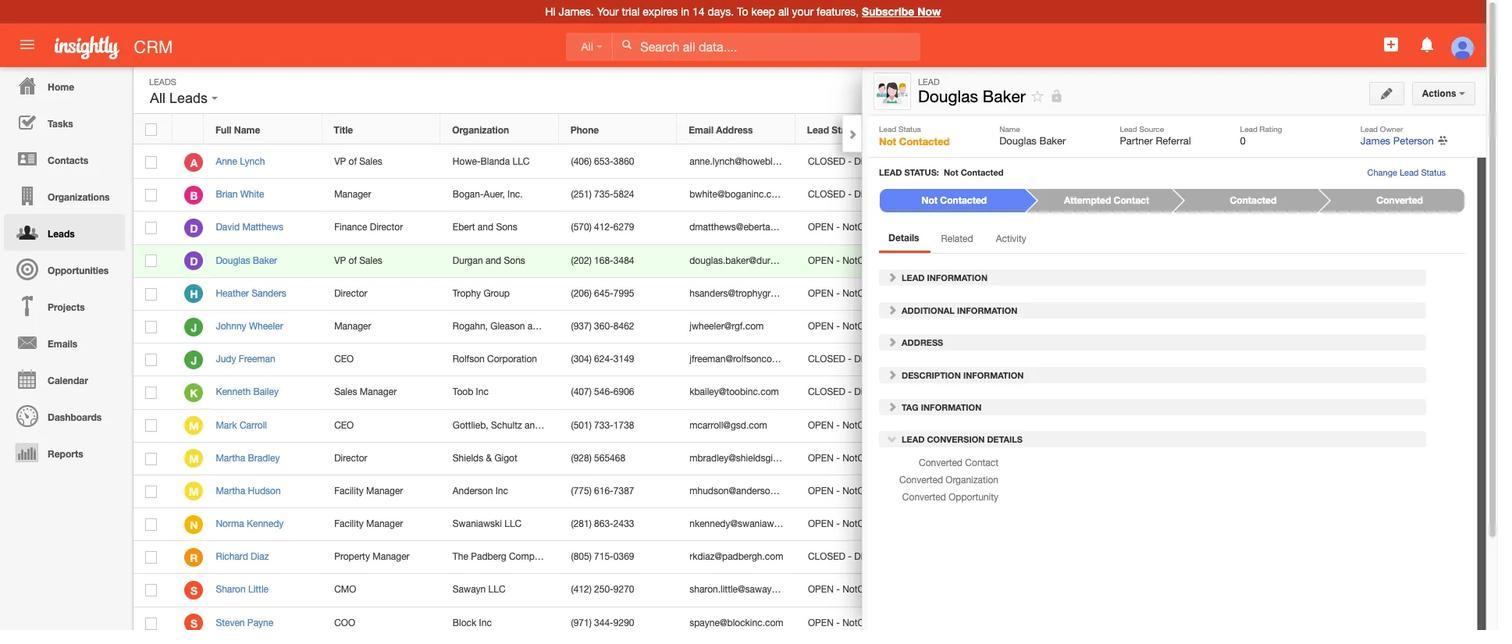 Task type: vqa. For each thing, say whether or not it's contained in the screenshot.


Task type: locate. For each thing, give the bounding box(es) containing it.
cmo
[[334, 584, 356, 595]]

durgan and sons cell
[[441, 245, 559, 278]]

sample_data
[[1277, 316, 1322, 325]]

and right durgan
[[486, 255, 501, 266]]

information for tag information
[[921, 402, 982, 412]]

1 horizontal spatial douglas
[[918, 87, 979, 105]]

j link down h at the top of page
[[185, 317, 203, 336]]

gottlieb, schultz and d'amore cell
[[441, 410, 580, 443]]

ceo cell down sales manager
[[322, 410, 441, 443]]

manager inside m row
[[366, 486, 403, 497]]

closed down jfreeman@rolfsoncorp.com closed - disqualified
[[808, 387, 846, 398]]

13-nov-23 4:06 pm cell down related
[[915, 245, 1051, 278]]

facility manager inside n row
[[334, 519, 403, 530]]

import / export
[[1258, 184, 1335, 194]]

1 vertical spatial row
[[134, 607, 1248, 630]]

follow image for mhudson@andersoninc.com
[[1182, 485, 1197, 500]]

douglas.baker@durganandsons.com
[[690, 255, 843, 266]]

manager for n
[[366, 519, 403, 530]]

7 open - notcontacted from the top
[[808, 617, 902, 628]]

douglas right created
[[1000, 135, 1037, 147]]

follow image for mbradley@shieldsgigot.com
[[1182, 452, 1197, 467]]

status up anne.lynch@howeblanda.com closed - disqualified
[[832, 124, 861, 136]]

6 open - notcontacted cell from the top
[[796, 443, 915, 475]]

a row
[[134, 146, 1248, 179]]

open - notcontacted inside s row
[[808, 584, 902, 595]]

open - notcontacted cell for mhudson@andersoninc.com
[[796, 475, 915, 508]]

ceo up sales manager
[[334, 354, 354, 365]]

1 vertical spatial douglas baker
[[216, 255, 277, 266]]

change lead status link
[[1368, 168, 1446, 177]]

h link
[[185, 285, 203, 303]]

not up not contacted
[[944, 167, 959, 177]]

1 j link from the top
[[185, 317, 203, 336]]

0 vertical spatial contact
[[1114, 194, 1150, 206]]

3 chevron right image from the top
[[887, 369, 898, 380]]

open - notcontacted inside row
[[808, 617, 902, 628]]

vp of sales inside d row
[[334, 255, 382, 266]]

your left recent
[[1258, 248, 1283, 258]]

douglas baker
[[918, 87, 1026, 105], [216, 255, 277, 266]]

referral
[[1156, 135, 1191, 147]]

nov- for bwhite@boganinc.com
[[941, 189, 961, 200]]

row containing full name
[[134, 115, 1247, 144]]

0 horizontal spatial not
[[879, 135, 897, 148]]

steven payne link
[[216, 617, 281, 628]]

douglas baker up created
[[918, 87, 1026, 105]]

lead left created
[[926, 124, 948, 136]]

2 facility from the top
[[334, 519, 364, 530]]

manager cell
[[322, 179, 441, 212], [322, 311, 441, 344]]

vp of sales cell
[[322, 146, 441, 179], [322, 245, 441, 278]]

phone
[[571, 124, 599, 136]]

james peterson link
[[1361, 135, 1434, 147], [1063, 156, 1131, 167], [1063, 189, 1131, 200], [1063, 354, 1131, 365]]

nov- inside k row
[[941, 387, 961, 398]]

sons inside cell
[[504, 255, 525, 266]]

13-nov-23 4:06 pm inside d row
[[927, 255, 1009, 266]]

5 13-nov-23 4:06 pm cell from the top
[[915, 410, 1051, 443]]

(304) 624-3149 cell
[[559, 344, 678, 377]]

s link
[[185, 581, 203, 600]]

little
[[248, 584, 269, 595]]

manager cell for b
[[322, 179, 441, 212]]

2 closed from the top
[[808, 189, 846, 200]]

1 vertical spatial of
[[349, 255, 357, 266]]

status down the change record owner icon on the top
[[1422, 168, 1446, 177]]

not down lead 'icon'
[[879, 135, 897, 148]]

r link
[[185, 548, 203, 567]]

lead inside lead status not contacted
[[879, 124, 897, 134]]

douglas baker link
[[216, 255, 285, 266]]

d up h link
[[190, 255, 198, 268]]

description information
[[900, 370, 1024, 380]]

s inside row
[[190, 584, 198, 597]]

change record owner image
[[1438, 134, 1448, 148]]

import down "imports"
[[1319, 270, 1347, 281]]

7 open from the top
[[808, 486, 834, 497]]

follow image for a
[[1182, 155, 1197, 170]]

2 horizontal spatial baker
[[1040, 135, 1066, 147]]

2 d from the top
[[190, 255, 198, 268]]

1 vertical spatial baker
[[1040, 135, 1066, 147]]

0 horizontal spatial name
[[234, 124, 260, 136]]

all for all leads
[[150, 91, 166, 106]]

13-nov-23 4:06 pm cell down 'description information'
[[915, 410, 1051, 443]]

hi
[[545, 5, 556, 18]]

and inside cell
[[525, 420, 541, 431]]

13- left opportunity
[[927, 486, 941, 497]]

0 horizontal spatial douglas
[[216, 255, 250, 266]]

lead source partner referral
[[1120, 124, 1191, 147]]

0 horizontal spatial status
[[832, 124, 861, 136]]

lead for lead status not contacted
[[879, 124, 897, 134]]

pm for anne.lynch@howeblanda.com
[[995, 156, 1009, 167]]

pm inside b row
[[995, 189, 1009, 200]]

546-
[[594, 387, 614, 398]]

and right schultz
[[525, 420, 541, 431]]

2 vertical spatial director
[[334, 453, 367, 464]]

llc down the anderson inc cell
[[505, 519, 522, 530]]

follow image inside m row
[[1182, 419, 1197, 434]]

baker down matthews
[[253, 255, 277, 266]]

13-nov-23 4:06 pm cell down the lead conversion details
[[915, 475, 1051, 508]]

follow image for r
[[1182, 551, 1197, 566]]

0 horizontal spatial chevron right image
[[847, 129, 858, 140]]

follow image inside s row
[[1182, 584, 1197, 599]]

13- for douglas.baker@durganandsons.com
[[927, 255, 941, 266]]

james peterson for a
[[1063, 156, 1131, 167]]

open - notcontacted for mcarroll@gsd.com
[[808, 420, 902, 431]]

1 open - notcontacted from the top
[[808, 222, 902, 233]]

3 notcontacted from the top
[[843, 288, 902, 299]]

(570) 412-6279 cell
[[559, 212, 678, 245]]

subscribe now link
[[862, 5, 941, 18]]

715-
[[594, 552, 614, 562]]

6 notcontacted from the top
[[843, 453, 902, 464]]

open inside n row
[[808, 519, 834, 530]]

3 closed - disqualified cell from the top
[[796, 344, 915, 377]]

23 inside d row
[[961, 255, 972, 266]]

your left 'trial'
[[597, 5, 619, 18]]

1 vertical spatial director cell
[[322, 443, 441, 475]]

k row
[[134, 377, 1248, 410]]

0 vertical spatial director cell
[[322, 278, 441, 311]]

wheeler
[[249, 321, 283, 332]]

1 vertical spatial j
[[191, 354, 197, 367]]

(251) 735-5824 cell
[[559, 179, 678, 212]]

1 horizontal spatial contact
[[1114, 194, 1150, 206]]

douglas.baker@durganandsons.com cell
[[678, 245, 843, 278]]

facility manager cell
[[322, 475, 441, 508], [322, 508, 441, 541]]

record permissions image
[[1050, 87, 1064, 105]]

10 open - notcontacted cell from the top
[[796, 607, 915, 630]]

1 facility manager from the top
[[334, 486, 403, 497]]

1 vp of sales cell from the top
[[322, 146, 441, 179]]

1 vertical spatial inc
[[496, 486, 508, 497]]

nov- inside b row
[[941, 189, 961, 200]]

vp of sales cell down "title"
[[322, 146, 441, 179]]

disqualified inside b row
[[855, 189, 903, 200]]

13-nov-23 4:06 pm cell for douglas.baker@durganandsons.com
[[915, 245, 1051, 278]]

5 notcontacted from the top
[[843, 420, 902, 431]]

bin
[[1317, 123, 1332, 133]]

peterson for j
[[1094, 354, 1131, 365]]

5 follow image from the top
[[1182, 353, 1197, 368]]

d link up h link
[[185, 252, 203, 270]]

5 open from the top
[[808, 420, 834, 431]]

0 horizontal spatial details
[[889, 232, 920, 244]]

james peterson link inside j row
[[1063, 354, 1131, 365]]

2 director cell from the top
[[322, 443, 441, 475]]

5 open - notcontacted from the top
[[808, 519, 902, 530]]

2 open - notcontacted cell from the top
[[796, 245, 915, 278]]

3 13-nov-23 4:06 pm from the top
[[927, 255, 1009, 266]]

vp inside a row
[[334, 156, 346, 167]]

chevron right image for address
[[887, 337, 898, 348]]

1 vertical spatial vp of sales
[[334, 255, 382, 266]]

1 horizontal spatial name
[[1000, 124, 1020, 134]]

0 vertical spatial douglas baker
[[918, 87, 1026, 105]]

bradley
[[248, 453, 280, 464]]

(971) 344-9290 cell
[[559, 607, 678, 630]]

open inside s row
[[808, 584, 834, 595]]

director cell
[[322, 278, 441, 311], [322, 443, 441, 475]]

1 vertical spatial facility manager
[[334, 519, 403, 530]]

2 ceo from the top
[[334, 420, 354, 431]]

manager inside n row
[[366, 519, 403, 530]]

pm inside a row
[[995, 156, 1009, 167]]

13- down lead status: not contacted
[[927, 189, 941, 200]]

0 horizontal spatial s
[[190, 584, 198, 597]]

5824
[[614, 189, 634, 200]]

1 open from the top
[[808, 222, 834, 233]]

1 notcontacted from the top
[[843, 222, 902, 233]]

shields & gigot
[[453, 453, 518, 464]]

4 notcontacted from the top
[[843, 321, 902, 332]]

inc right toob
[[476, 387, 489, 398]]

4:06 for bwhite@boganinc.com
[[974, 189, 992, 200]]

pm for bwhite@boganinc.com
[[995, 189, 1009, 200]]

4:06 for kbailey@toobinc.com
[[974, 387, 992, 398]]

2 m row from the top
[[134, 443, 1248, 475]]

information for additional information
[[957, 305, 1018, 315]]

toob inc
[[453, 387, 489, 398]]

related
[[941, 233, 974, 244]]

8 open - notcontacted cell from the top
[[796, 508, 915, 541]]

contacted up status:
[[899, 135, 950, 148]]

director down finance
[[334, 288, 367, 299]]

vp down finance
[[334, 255, 346, 266]]

0 vertical spatial vp
[[334, 156, 346, 167]]

2 facility manager from the top
[[334, 519, 403, 530]]

j
[[191, 321, 197, 334], [191, 354, 197, 367]]

0 vertical spatial vp of sales cell
[[322, 146, 441, 179]]

jfreeman@rolfsoncorp.com
[[690, 354, 802, 365]]

projects
[[48, 301, 85, 313]]

1 vertical spatial sons
[[504, 255, 525, 266]]

nkennedy@swaniawskillc.com cell
[[678, 508, 816, 541]]

2 4:06 from the top
[[974, 189, 992, 200]]

name right full
[[234, 124, 260, 136]]

open - notcontacted for douglas.baker@durganandsons.com
[[808, 255, 902, 266]]

sales manager cell
[[322, 377, 441, 410]]

m for martha hudson
[[189, 485, 199, 499]]

james
[[1361, 135, 1391, 147], [1063, 156, 1091, 167], [1063, 189, 1091, 200], [1063, 255, 1091, 266], [1063, 354, 1091, 365]]

follow image for kbailey@toobinc.com
[[1182, 386, 1197, 401]]

j down h at the top of page
[[191, 321, 197, 334]]

13-nov-23 4:06 pm
[[927, 156, 1009, 167], [927, 189, 1009, 200], [927, 255, 1009, 266], [927, 387, 1009, 398], [927, 420, 1009, 431], [927, 453, 1009, 464], [927, 486, 1009, 497]]

home
[[48, 81, 74, 93]]

follow image
[[1182, 221, 1197, 236], [1182, 254, 1197, 269], [1182, 287, 1197, 302], [1182, 320, 1197, 335], [1182, 353, 1197, 368], [1182, 386, 1197, 401], [1182, 452, 1197, 467], [1182, 485, 1197, 500], [1182, 518, 1197, 533]]

chevron right image
[[847, 129, 858, 140], [887, 304, 898, 315]]

status down lead 'icon'
[[899, 124, 921, 134]]

23
[[961, 156, 972, 167], [961, 189, 972, 200], [961, 255, 972, 266], [1306, 270, 1317, 281], [961, 387, 972, 398], [961, 420, 972, 431], [961, 453, 972, 464], [961, 486, 972, 497]]

2 j link from the top
[[185, 350, 203, 369]]

information up additional information
[[927, 273, 988, 283]]

6 open - notcontacted from the top
[[808, 584, 902, 595]]

lead inside lead rating 0
[[1241, 124, 1258, 134]]

(805) 715-0369 cell
[[559, 541, 678, 574]]

open inside h row
[[808, 288, 834, 299]]

2 m from the top
[[189, 452, 199, 466]]

trial
[[622, 5, 640, 18]]

not for lead status not contacted
[[879, 135, 897, 148]]

d row down bwhite@boganinc.com
[[134, 212, 1248, 245]]

7 pm from the top
[[995, 486, 1009, 497]]

notcontacted for mcarroll@gsd.com
[[843, 420, 902, 431]]

leads down crm
[[169, 91, 208, 106]]

information up tag information
[[964, 370, 1024, 380]]

shields & gigot cell
[[441, 443, 559, 475]]

chevron right image for tag information
[[887, 401, 898, 412]]

2 vertical spatial closed - disqualified
[[808, 552, 903, 562]]

1 closed - disqualified from the top
[[808, 189, 903, 200]]

organization
[[452, 124, 509, 136], [946, 475, 999, 486]]

0 vertical spatial inc
[[476, 387, 489, 398]]

2 horizontal spatial status
[[1422, 168, 1446, 177]]

toob inc cell
[[441, 377, 559, 410]]

pm for mhudson@andersoninc.com
[[995, 486, 1009, 497]]

0 vertical spatial import
[[1258, 184, 1292, 194]]

2 vertical spatial douglas
[[216, 255, 250, 266]]

8 open from the top
[[808, 519, 834, 530]]

6 13-nov-23 4:06 pm cell from the top
[[915, 443, 1051, 475]]

1 vertical spatial all
[[150, 91, 166, 106]]

sales for a
[[359, 156, 382, 167]]

(570) 412-6279
[[571, 222, 634, 233]]

(206)
[[571, 288, 592, 299]]

tasks
[[48, 118, 73, 130]]

624-
[[594, 354, 614, 365]]

0 horizontal spatial your
[[597, 5, 619, 18]]

0 vertical spatial j link
[[185, 317, 203, 336]]

information
[[927, 273, 988, 283], [957, 305, 1018, 315], [964, 370, 1024, 380], [921, 402, 982, 412]]

4:06 for douglas.baker@durganandsons.com
[[974, 255, 992, 266]]

2 vertical spatial m
[[189, 485, 199, 499]]

contacted down lead status: not contacted
[[941, 194, 987, 206]]

sons inside "cell"
[[496, 222, 518, 233]]

closed - disqualified inside r row
[[808, 552, 903, 562]]

douglas baker down david matthews
[[216, 255, 277, 266]]

1 vertical spatial manager cell
[[322, 311, 441, 344]]

2 row from the top
[[134, 607, 1248, 630]]

1 horizontal spatial organization
[[946, 475, 999, 486]]

2 open - notcontacted from the top
[[808, 255, 902, 266]]

0 vertical spatial all
[[581, 41, 594, 53]]

1 vertical spatial llc
[[505, 519, 522, 530]]

0 vertical spatial closed - disqualified
[[808, 189, 903, 200]]

leads up opportunities link
[[48, 228, 75, 240]]

ceo cell
[[322, 344, 441, 377], [322, 410, 441, 443]]

martha
[[216, 453, 245, 464], [216, 486, 245, 497]]

sales inside d row
[[359, 255, 382, 266]]

notcontacted inside s row
[[843, 584, 902, 595]]

details right "conversion"
[[987, 434, 1023, 445]]

1 vertical spatial not
[[944, 167, 959, 177]]

director cell down 'sales manager' cell
[[322, 443, 441, 475]]

0 vertical spatial sales
[[359, 156, 382, 167]]

13- inside d row
[[927, 255, 941, 266]]

director cell down finance director cell at left
[[322, 278, 441, 311]]

1 vertical spatial martha
[[216, 486, 245, 497]]

james peterson for j
[[1063, 354, 1131, 365]]

follow image inside n row
[[1182, 518, 1197, 533]]

4 4:06 from the top
[[974, 387, 992, 398]]

616-
[[594, 486, 614, 497]]

m row
[[134, 410, 1248, 443], [134, 443, 1248, 475], [134, 475, 1248, 508]]

all down "james."
[[581, 41, 594, 53]]

sons
[[496, 222, 518, 233], [504, 255, 525, 266]]

5 13-nov-23 4:06 pm from the top
[[927, 420, 1009, 431]]

mhudson@andersoninc.com cell
[[678, 475, 809, 508]]

1 m link from the top
[[185, 416, 203, 435]]

notcontacted inside n row
[[843, 519, 902, 530]]

13-nov-23 4:06 pm inside b row
[[927, 189, 1009, 200]]

closed down "mhudson@andersoninc.com open - notcontacted"
[[808, 552, 846, 562]]

7 13-nov-23 4:06 pm from the top
[[927, 486, 1009, 497]]

4 13-nov-23 4:06 pm cell from the top
[[915, 377, 1051, 410]]

2 manager cell from the top
[[322, 311, 441, 344]]

ceo down sales manager
[[334, 420, 354, 431]]

d for douglas baker
[[190, 255, 198, 268]]

details inside details "link"
[[889, 232, 920, 244]]

contacted
[[899, 135, 950, 148], [961, 167, 1004, 177], [941, 194, 987, 206], [1230, 194, 1277, 206]]

0 vertical spatial details
[[889, 232, 920, 244]]

llc right sawayn
[[489, 584, 506, 595]]

13- for mcarroll@gsd.com
[[927, 420, 941, 431]]

vp of sales down finance
[[334, 255, 382, 266]]

23 inside k row
[[961, 387, 972, 398]]

james peterson inside b row
[[1063, 189, 1131, 200]]

1 4:06 from the top
[[974, 156, 992, 167]]

corporation
[[487, 354, 537, 365]]

1 vertical spatial m
[[189, 452, 199, 466]]

1 j from the top
[[191, 321, 197, 334]]

follow image inside k row
[[1182, 386, 1197, 401]]

13-nov-23 4:06 pm for mbradley@shieldsgigot.com
[[927, 453, 1009, 464]]

contacted inside not contacted link
[[941, 194, 987, 206]]

2 horizontal spatial not
[[944, 167, 959, 177]]

13-nov-23 4:06 pm cell down created
[[915, 146, 1051, 179]]

2 j from the top
[[191, 354, 197, 367]]

0 horizontal spatial contact
[[965, 458, 999, 469]]

vp for d
[[334, 255, 346, 266]]

open - notcontacted inside n row
[[808, 519, 902, 530]]

4 pm from the top
[[995, 387, 1009, 398]]

white image
[[622, 39, 633, 50]]

coo
[[334, 617, 355, 628]]

4 chevron right image from the top
[[887, 401, 898, 412]]

contacted up not contacted
[[961, 167, 1004, 177]]

0 horizontal spatial organization
[[452, 124, 509, 136]]

13-nov-23 4:06 pm cell for kbailey@toobinc.com
[[915, 377, 1051, 410]]

organization up opportunity
[[946, 475, 999, 486]]

open - notcontacted for jwheeler@rgf.com
[[808, 321, 902, 332]]

2 open from the top
[[808, 255, 834, 266]]

2 vertical spatial sales
[[334, 387, 357, 398]]

3 closed - disqualified from the top
[[808, 552, 903, 562]]

anne lynch
[[216, 156, 265, 167]]

1 vertical spatial j link
[[185, 350, 203, 369]]

7 notcontacted from the top
[[843, 486, 902, 497]]

hsanders@trophygroup.com
[[690, 288, 808, 299]]

navigation
[[0, 67, 125, 471]]

1 vertical spatial ceo
[[334, 420, 354, 431]]

13-nov-23 4:06 pm for douglas.baker@durganandsons.com
[[927, 255, 1009, 266]]

douglas up lead created in the top of the page
[[918, 87, 979, 105]]

4 open - notcontacted cell from the top
[[796, 311, 915, 344]]

1 vertical spatial organization
[[946, 475, 999, 486]]

follow image for m
[[1182, 419, 1197, 434]]

7 13-nov-23 4:06 pm cell from the top
[[915, 475, 1051, 508]]

calendar link
[[4, 361, 125, 397]]

1 vertical spatial s
[[190, 584, 198, 597]]

13-nov-23 4:06 pm cell up the lead conversion details
[[915, 377, 1051, 410]]

status for lead status
[[832, 124, 861, 136]]

details
[[889, 232, 920, 244], [987, 434, 1023, 445]]

6 4:06 from the top
[[974, 453, 992, 464]]

converted contact converted organization converted opportunity
[[900, 458, 999, 503]]

lead for lead conversion details
[[902, 434, 925, 445]]

1 chevron right image from the top
[[887, 272, 898, 283]]

j row
[[134, 311, 1248, 344], [134, 344, 1248, 377]]

rogahn, gleason and farrell cell
[[441, 311, 572, 344]]

1 vertical spatial director
[[334, 288, 367, 299]]

(501) 733-1738 cell
[[559, 410, 678, 443]]

j link for judy freeman
[[185, 350, 203, 369]]

ebert
[[453, 222, 475, 233]]

leads down the export
[[1302, 206, 1327, 217]]

ceo cell up sales manager
[[322, 344, 441, 377]]

llc for s
[[489, 584, 506, 595]]

the padberg company cell
[[441, 541, 559, 574]]

lead right new
[[1399, 84, 1421, 95]]

23 for mhudson@andersoninc.com
[[961, 486, 972, 497]]

j for johnny wheeler
[[191, 321, 197, 334]]

1 open - notcontacted cell from the top
[[796, 212, 915, 245]]

and right ebert
[[478, 222, 494, 233]]

peterson inside b row
[[1094, 189, 1131, 200]]

2 disqualified from the top
[[855, 189, 903, 200]]

1 vertical spatial m link
[[185, 449, 203, 468]]

lead status: not contacted
[[879, 167, 1004, 177]]

james peterson inside j row
[[1063, 354, 1131, 365]]

contact inside 'link'
[[1114, 194, 1150, 206]]

1 closed from the top
[[808, 156, 846, 167]]

13- for bwhite@boganinc.com
[[927, 189, 941, 200]]

lead image
[[877, 76, 908, 107]]

open - notcontacted for dmatthews@ebertandsons.com
[[808, 222, 902, 233]]

1 vp from the top
[[334, 156, 346, 167]]

open - notcontacted cell for hsanders@trophygroup.com
[[796, 278, 915, 311]]

martha up norma
[[216, 486, 245, 497]]

lead inside lead source partner referral
[[1120, 124, 1138, 134]]

1 facility manager cell from the top
[[322, 475, 441, 508]]

13-nov-23 4:06 pm cell down lead status: not contacted
[[915, 179, 1051, 212]]

13- down lead status not contacted
[[927, 156, 941, 167]]

baker up name douglas baker
[[983, 87, 1026, 105]]

finance director
[[334, 222, 403, 233]]

(281)
[[571, 519, 592, 530]]

anderson
[[453, 486, 493, 497]]

organization up howe-blanda llc
[[452, 124, 509, 136]]

james for j
[[1063, 354, 1091, 365]]

facility for n
[[334, 519, 364, 530]]

1 d from the top
[[190, 222, 198, 235]]

contact down the lead conversion details
[[965, 458, 999, 469]]

address right email
[[716, 124, 753, 136]]

status inside lead status not contacted
[[899, 124, 921, 134]]

follow image inside h row
[[1182, 287, 1197, 302]]

closed inside r row
[[808, 552, 846, 562]]

sawayn llc cell
[[441, 574, 559, 607]]

0 horizontal spatial baker
[[253, 255, 277, 266]]

disqualified inside k row
[[855, 387, 903, 398]]

13-nov-23 4:06 pm cell for anne.lynch@howeblanda.com
[[915, 146, 1051, 179]]

notcontacted inside h row
[[843, 288, 902, 299]]

3 open - notcontacted cell from the top
[[796, 278, 915, 311]]

spayne@blockinc.com cell
[[678, 607, 796, 630]]

2 vertical spatial inc
[[479, 617, 492, 628]]

sharon
[[216, 584, 246, 595]]

anne
[[216, 156, 237, 167]]

0 vertical spatial j
[[191, 321, 197, 334]]

facility manager inside m row
[[334, 486, 403, 497]]

1 vertical spatial ceo cell
[[322, 410, 441, 443]]

1 vertical spatial import
[[1272, 206, 1299, 217]]

(775)
[[571, 486, 592, 497]]

0 vertical spatial ceo
[[334, 354, 354, 365]]

finance director cell
[[322, 212, 441, 245]]

ceo inside m row
[[334, 420, 354, 431]]

follow image
[[1030, 89, 1045, 104], [1182, 155, 1197, 170], [1182, 188, 1197, 203], [1182, 419, 1197, 434], [1182, 551, 1197, 566], [1182, 584, 1197, 599], [1182, 617, 1197, 630]]

1 m row from the top
[[134, 410, 1248, 443]]

closed - disqualified inside b row
[[808, 189, 903, 200]]

2 facility manager cell from the top
[[322, 508, 441, 541]]

2 closed - disqualified from the top
[[808, 387, 903, 398]]

d row down b row
[[134, 245, 1248, 278]]

chevron right image
[[887, 272, 898, 283], [887, 337, 898, 348], [887, 369, 898, 380], [887, 401, 898, 412]]

13-nov-23 4:06 pm inside a row
[[927, 156, 1009, 167]]

closed - disqualified for k
[[808, 387, 903, 398]]

3 open from the top
[[808, 288, 834, 299]]

6 13-nov-23 4:06 pm from the top
[[927, 453, 1009, 464]]

None checkbox
[[146, 189, 157, 202], [146, 255, 157, 267], [146, 387, 157, 399], [146, 420, 157, 432], [146, 486, 157, 498], [146, 518, 157, 531], [146, 551, 157, 564], [146, 584, 157, 597], [146, 189, 157, 202], [146, 255, 157, 267], [146, 387, 157, 399], [146, 420, 157, 432], [146, 486, 157, 498], [146, 518, 157, 531], [146, 551, 157, 564], [146, 584, 157, 597]]

23 for douglas.baker@durganandsons.com
[[961, 255, 972, 266]]

director right finance
[[370, 222, 403, 233]]

5 closed - disqualified cell from the top
[[796, 541, 915, 574]]

show sidebar image
[[1331, 84, 1342, 95]]

0 vertical spatial chevron right image
[[847, 129, 858, 140]]

0 vertical spatial d link
[[185, 219, 203, 237]]

not inside lead status not contacted
[[879, 135, 897, 148]]

lead for lead owner
[[1361, 124, 1378, 134]]

1 m from the top
[[189, 419, 199, 433]]

johnny
[[216, 321, 246, 332]]

4 13-nov-23 4:06 pm from the top
[[927, 387, 1009, 398]]

column header
[[173, 115, 204, 144]]

open - notcontacted cell
[[796, 212, 915, 245], [796, 245, 915, 278], [796, 278, 915, 311], [796, 311, 915, 344], [796, 410, 915, 443], [796, 443, 915, 475], [796, 475, 915, 508], [796, 508, 915, 541], [796, 574, 915, 607], [796, 607, 915, 630]]

chevron right image left lead status not contacted
[[847, 129, 858, 140]]

closed - disqualified inside k row
[[808, 387, 903, 398]]

13- down "conversion"
[[927, 453, 941, 464]]

0 vertical spatial address
[[716, 124, 753, 136]]

name right created
[[1000, 124, 1020, 134]]

lead right chevron down icon at bottom right
[[902, 434, 925, 445]]

0 vertical spatial facility manager
[[334, 486, 403, 497]]

bwhite@boganinc.com cell
[[678, 179, 796, 212]]

0 horizontal spatial address
[[716, 124, 753, 136]]

facility inside m row
[[334, 486, 364, 497]]

1 vertical spatial facility
[[334, 519, 364, 530]]

peterson for b
[[1094, 189, 1131, 200]]

open inside j row
[[808, 321, 834, 332]]

follow image for hsanders@trophygroup.com
[[1182, 287, 1197, 302]]

anderson inc cell
[[441, 475, 559, 508]]

lead down lead 'icon'
[[879, 124, 897, 134]]

1 horizontal spatial all
[[581, 41, 594, 53]]

(928) 565468
[[571, 453, 626, 464]]

your
[[597, 5, 619, 18], [1258, 248, 1283, 258]]

manager cell up finance director
[[322, 179, 441, 212]]

2 vp from the top
[[334, 255, 346, 266]]

1 horizontal spatial status
[[899, 124, 921, 134]]

martha down mark
[[216, 453, 245, 464]]

organization inside row
[[452, 124, 509, 136]]

bogan-auer, inc. cell
[[441, 179, 559, 212]]

23 for bwhite@boganinc.com
[[961, 189, 972, 200]]

6 pm from the top
[[995, 453, 1009, 464]]

ceo cell for j
[[322, 344, 441, 377]]

information down lead information
[[957, 305, 1018, 315]]

lead left owner
[[1361, 124, 1378, 134]]

0 vertical spatial m link
[[185, 416, 203, 435]]

details left related
[[889, 232, 920, 244]]

follow image for nkennedy@swaniawskillc.com
[[1182, 518, 1197, 533]]

1 martha from the top
[[216, 453, 245, 464]]

0 vertical spatial row
[[134, 115, 1247, 144]]

4 closed - disqualified cell from the top
[[796, 377, 915, 410]]

Search this list... text field
[[963, 78, 1139, 102]]

m link left the martha bradley
[[185, 449, 203, 468]]

1 closed - disqualified cell from the top
[[796, 146, 915, 179]]

d down b
[[190, 222, 198, 235]]

manager cell up 'sales manager' cell
[[322, 311, 441, 344]]

2 vertical spatial m link
[[185, 482, 203, 501]]

lead for lead rating 0
[[1241, 124, 1258, 134]]

llc right blanda
[[513, 156, 530, 167]]

manager inside 'sales manager' cell
[[360, 387, 397, 398]]

james inside a row
[[1063, 156, 1091, 167]]

1 row from the top
[[134, 115, 1247, 144]]

full
[[216, 124, 231, 136]]

open - notcontacted cell for douglas.baker@durganandsons.com
[[796, 245, 915, 278]]

sharon.little@sawayn.com cell
[[678, 574, 798, 607]]

1 ceo from the top
[[334, 354, 354, 365]]

2 13-nov-23 4:06 pm from the top
[[927, 189, 1009, 200]]

martha bradley link
[[216, 453, 288, 464]]

dashboards
[[48, 412, 102, 423]]

name douglas baker
[[1000, 124, 1066, 147]]

inc inside cell
[[496, 486, 508, 497]]

13-nov-23 4:06 pm cell
[[915, 146, 1051, 179], [915, 179, 1051, 212], [915, 245, 1051, 278], [915, 377, 1051, 410], [915, 410, 1051, 443], [915, 443, 1051, 475], [915, 475, 1051, 508]]

closed down hsanders@trophygroup.com open - notcontacted
[[808, 354, 846, 365]]

facility inside n row
[[334, 519, 364, 530]]

2 vertical spatial baker
[[253, 255, 277, 266]]

1 facility from the top
[[334, 486, 364, 497]]

disqualified inside j row
[[855, 354, 903, 365]]

trophy group cell
[[441, 278, 559, 311]]

follow image inside a row
[[1182, 155, 1197, 170]]

0 vertical spatial organization
[[452, 124, 509, 136]]

ceo for j
[[334, 354, 354, 365]]

row containing steven payne
[[134, 607, 1248, 630]]

not down status:
[[922, 194, 938, 206]]

(206) 645-7995 cell
[[559, 278, 678, 311]]

13- inside b row
[[927, 189, 941, 200]]

13- for mhudson@andersoninc.com
[[927, 486, 941, 497]]

1 vertical spatial closed - disqualified
[[808, 387, 903, 398]]

3 13-nov-23 4:06 pm cell from the top
[[915, 245, 1051, 278]]

baker down record permissions icon
[[1040, 135, 1066, 147]]

all inside button
[[150, 91, 166, 106]]

director down sales manager
[[334, 453, 367, 464]]

None checkbox
[[145, 123, 157, 136], [146, 156, 157, 169], [146, 222, 157, 234], [146, 288, 157, 300], [146, 321, 157, 333], [146, 354, 157, 366], [146, 453, 157, 465], [146, 617, 157, 630], [145, 123, 157, 136], [146, 156, 157, 169], [146, 222, 157, 234], [146, 288, 157, 300], [146, 321, 157, 333], [146, 354, 157, 366], [146, 453, 157, 465], [146, 617, 157, 630]]

m left mark
[[189, 419, 199, 433]]

1 horizontal spatial your
[[1258, 248, 1283, 258]]

row group
[[134, 146, 1248, 630]]

8 follow image from the top
[[1182, 485, 1197, 500]]

m link left mark
[[185, 416, 203, 435]]

to
[[737, 5, 749, 18]]

diaz
[[251, 552, 269, 562]]

title
[[334, 124, 353, 136]]

and inside cell
[[486, 255, 501, 266]]

1 13-nov-23 4:06 pm from the top
[[927, 156, 1009, 167]]

blanda
[[481, 156, 510, 167]]

&
[[486, 453, 492, 464]]

chevron down image
[[887, 434, 898, 445]]

2 vp of sales from the top
[[334, 255, 382, 266]]

pm for mcarroll@gsd.com
[[995, 420, 1009, 431]]

closed down lead status
[[808, 156, 846, 167]]

1 ceo cell from the top
[[322, 344, 441, 377]]

a
[[190, 156, 198, 169]]

1 pm from the top
[[995, 156, 1009, 167]]

follow image for s
[[1182, 584, 1197, 599]]

follow image inside row
[[1182, 617, 1197, 630]]

4 disqualified from the top
[[855, 387, 903, 398]]

d link down b
[[185, 219, 203, 237]]

james inside b row
[[1063, 189, 1091, 200]]

jwheeler@rgf.com
[[690, 321, 764, 332]]

lead created
[[926, 124, 986, 136]]

nov- inside a row
[[941, 156, 961, 167]]

coo cell
[[322, 607, 441, 630]]

9 follow image from the top
[[1182, 518, 1197, 533]]

director inside h row
[[334, 288, 367, 299]]

llc inside n row
[[505, 519, 522, 530]]

(407)
[[571, 387, 592, 398]]

2 vertical spatial llc
[[489, 584, 506, 595]]

0 vertical spatial not
[[879, 135, 897, 148]]

james peterson link for b
[[1063, 189, 1131, 200]]

closed down anne.lynch@howeblanda.com closed - disqualified
[[808, 189, 846, 200]]

1 vertical spatial contact
[[965, 458, 999, 469]]

james peterson inside james peterson 'cell'
[[1063, 255, 1131, 266]]

2 pm from the top
[[995, 189, 1009, 200]]

4 open from the top
[[808, 321, 834, 332]]

1 horizontal spatial not
[[922, 194, 938, 206]]

pm inside k row
[[995, 387, 1009, 398]]

closed inside k row
[[808, 387, 846, 398]]

6 follow image from the top
[[1182, 386, 1197, 401]]

nov- for mbradley@shieldsgigot.com
[[941, 453, 961, 464]]

converted inside 'link'
[[1377, 194, 1424, 206]]

0 vertical spatial sons
[[496, 222, 518, 233]]

sales for d
[[359, 255, 382, 266]]

notifications image
[[1418, 35, 1437, 54]]

rolfson
[[453, 354, 485, 365]]

leads inside navigation
[[48, 228, 75, 240]]

h row
[[134, 278, 1248, 311]]

1 vp of sales from the top
[[334, 156, 382, 167]]

brian
[[216, 189, 238, 200]]

0 vertical spatial of
[[349, 156, 357, 167]]

row
[[134, 115, 1247, 144], [134, 607, 1248, 630]]

1 vertical spatial sales
[[359, 255, 382, 266]]

0 horizontal spatial all
[[150, 91, 166, 106]]

import left /
[[1258, 184, 1292, 194]]

2 notcontacted from the top
[[843, 255, 902, 266]]

0 vertical spatial martha
[[216, 453, 245, 464]]

0 vertical spatial m
[[189, 419, 199, 433]]

judy
[[216, 354, 236, 365]]

james.
[[559, 5, 594, 18]]

inc right anderson
[[496, 486, 508, 497]]

1 vertical spatial vp
[[334, 255, 346, 266]]

contacted up import leads link
[[1230, 194, 1277, 206]]

2 d link from the top
[[185, 252, 203, 270]]

vp inside d row
[[334, 255, 346, 266]]

douglas baker inside d row
[[216, 255, 277, 266]]

23 for mcarroll@gsd.com
[[961, 420, 972, 431]]

0 vertical spatial your
[[597, 5, 619, 18]]

13- up tag information
[[927, 387, 941, 398]]

chevron right image for description information
[[887, 369, 898, 380]]

(928) 565468 cell
[[559, 443, 678, 475]]

d row
[[134, 212, 1248, 245], [134, 245, 1248, 278]]

vp of sales cell down finance director
[[322, 245, 441, 278]]

13-nov-23 4:06 pm for bwhite@boganinc.com
[[927, 189, 1009, 200]]

import for import leads
[[1272, 206, 1299, 217]]

0 vertical spatial baker
[[983, 87, 1026, 105]]

lead up partner
[[1120, 124, 1138, 134]]

rkdiaz@padbergh.com cell
[[678, 541, 796, 574]]

cell
[[915, 212, 1051, 245], [1051, 212, 1170, 245], [1209, 212, 1248, 245], [134, 245, 173, 278], [915, 278, 1051, 311], [1051, 278, 1170, 311], [915, 311, 1051, 344], [1051, 311, 1170, 344], [915, 344, 1051, 377], [1051, 377, 1170, 410], [1051, 410, 1170, 443], [1051, 443, 1170, 475], [1051, 475, 1170, 508], [1209, 475, 1248, 508], [915, 508, 1051, 541], [1051, 508, 1170, 541], [1209, 508, 1248, 541], [915, 541, 1051, 574], [1051, 541, 1170, 574], [1209, 541, 1248, 574], [915, 574, 1051, 607], [1051, 574, 1170, 607], [1209, 574, 1248, 607], [915, 607, 1051, 630], [1051, 607, 1170, 630], [1209, 607, 1248, 630]]

pm for douglas.baker@durganandsons.com
[[995, 255, 1009, 266]]

n row
[[134, 508, 1248, 541]]

jfreeman@rolfsoncorp.com closed - disqualified
[[690, 354, 903, 365]]

facility manager for m
[[334, 486, 403, 497]]

block
[[453, 617, 477, 628]]

1 vertical spatial douglas
[[1000, 135, 1037, 147]]

lead right lead 'icon'
[[918, 77, 940, 87]]

1 vertical spatial details
[[987, 434, 1023, 445]]

judy freeman link
[[216, 354, 283, 365]]

not for lead status: not contacted
[[944, 167, 959, 177]]

13- up lead information
[[927, 255, 941, 266]]

partner
[[1120, 135, 1153, 147]]

notcontacted for nkennedy@swaniawskillc.com
[[843, 519, 902, 530]]

anderson inc
[[453, 486, 508, 497]]

all down crm
[[150, 91, 166, 106]]

0 vertical spatial facility
[[334, 486, 364, 497]]

open - notcontacted cell for mbradley@shieldsgigot.com
[[796, 443, 915, 475]]

0 vertical spatial manager cell
[[322, 179, 441, 212]]

closed - disqualified cell
[[796, 146, 915, 179], [796, 179, 915, 212], [796, 344, 915, 377], [796, 377, 915, 410], [796, 541, 915, 574]]

1 horizontal spatial douglas baker
[[918, 87, 1026, 105]]



Task type: describe. For each thing, give the bounding box(es) containing it.
23 for anne.lynch@howeblanda.com
[[961, 156, 972, 167]]

information for description information
[[964, 370, 1024, 380]]

m link for martha bradley
[[185, 449, 203, 468]]

closed - disqualified cell for a
[[796, 146, 915, 179]]

open for nkennedy@swaniawskillc.com
[[808, 519, 834, 530]]

david matthews link
[[216, 222, 291, 233]]

full name
[[216, 124, 260, 136]]

follow image for douglas.baker@durganandsons.com
[[1182, 254, 1197, 269]]

property
[[334, 552, 370, 562]]

trophy group
[[453, 288, 510, 299]]

closed inside j row
[[808, 354, 846, 365]]

schultz
[[491, 420, 522, 431]]

1738
[[614, 420, 634, 431]]

gigot
[[495, 453, 518, 464]]

emails link
[[4, 324, 125, 361]]

james peterson link for j
[[1063, 354, 1131, 365]]

contacted inside lead status not contacted
[[899, 135, 950, 148]]

23 for mbradley@shieldsgigot.com
[[961, 453, 972, 464]]

anne.lynch@howeblanda.com cell
[[678, 146, 815, 179]]

now
[[918, 5, 941, 18]]

james peterson link for a
[[1063, 156, 1131, 167]]

mcarroll@gsd.com
[[690, 420, 768, 431]]

(412)
[[571, 584, 592, 595]]

(570)
[[571, 222, 592, 233]]

sons for durgan and sons
[[504, 255, 525, 266]]

baker inside name douglas baker
[[1040, 135, 1066, 147]]

heather
[[216, 288, 249, 299]]

lead for lead status: not contacted
[[879, 167, 902, 177]]

anne.lynch@howeblanda.com closed - disqualified
[[690, 156, 903, 167]]

b row
[[134, 179, 1248, 212]]

2 j row from the top
[[134, 344, 1248, 377]]

navigation containing home
[[0, 67, 125, 471]]

nov- for douglas.baker@durganandsons.com
[[941, 255, 961, 266]]

manager for m
[[366, 486, 403, 497]]

Search all data.... text field
[[613, 33, 921, 61]]

organization inside converted contact converted organization converted opportunity
[[946, 475, 999, 486]]

martha for martha bradley
[[216, 453, 245, 464]]

(202) 168-3484 cell
[[559, 245, 678, 278]]

1 d row from the top
[[134, 212, 1248, 245]]

follow image for b
[[1182, 188, 1197, 203]]

block inc cell
[[441, 607, 559, 630]]

kbailey@toobinc.com cell
[[678, 377, 796, 410]]

facility manager cell for m
[[322, 475, 441, 508]]

tag
[[902, 402, 919, 412]]

735-
[[594, 189, 614, 200]]

manager inside j row
[[334, 321, 371, 332]]

- inside n row
[[836, 519, 840, 530]]

manager inside b row
[[334, 189, 371, 200]]

inc inside row
[[479, 617, 492, 628]]

13-nov-23 4:06 pm cell for mbradley@shieldsgigot.com
[[915, 443, 1051, 475]]

hsanders@trophygroup.com cell
[[678, 278, 808, 311]]

all leads
[[150, 91, 212, 106]]

import for import / export
[[1258, 184, 1292, 194]]

closed for k
[[808, 387, 846, 398]]

(928)
[[571, 453, 592, 464]]

manager cell for j
[[322, 311, 441, 344]]

rolfson corporation
[[453, 354, 537, 365]]

manager for k
[[360, 387, 397, 398]]

j link for johnny wheeler
[[185, 317, 203, 336]]

hudson
[[248, 486, 281, 497]]

organizations
[[48, 191, 110, 203]]

anne.lynch@howeblanda.com
[[690, 156, 815, 167]]

facility manager cell for n
[[322, 508, 441, 541]]

13-nov-23 4:06 pm for kbailey@toobinc.com
[[927, 387, 1009, 398]]

lead for lead status
[[807, 124, 829, 136]]

your recent imports
[[1258, 248, 1363, 258]]

863-
[[594, 519, 614, 530]]

closed inside a row
[[808, 156, 846, 167]]

emails
[[48, 338, 78, 350]]

open for douglas.baker@durganandsons.com
[[808, 255, 834, 266]]

brian white
[[216, 189, 264, 200]]

created
[[950, 124, 986, 136]]

hsanders@trophygroup.com open - notcontacted
[[690, 288, 902, 299]]

disqualified for k
[[855, 387, 903, 398]]

days.
[[708, 5, 734, 18]]

inc.
[[508, 189, 523, 200]]

(805) 715-0369
[[571, 552, 634, 562]]

peterson inside 'cell'
[[1094, 255, 1131, 266]]

2433
[[614, 519, 634, 530]]

4:06 for mbradley@shieldsgigot.com
[[974, 453, 992, 464]]

heather sanders link
[[216, 288, 294, 299]]

features,
[[817, 5, 859, 18]]

swaniawski llc cell
[[441, 508, 559, 541]]

matthews
[[242, 222, 284, 233]]

2 d row from the top
[[134, 245, 1248, 278]]

s row
[[134, 574, 1248, 607]]

open - notcontacted cell for dmatthews@ebertandsons.com
[[796, 212, 915, 245]]

contact for converted contact converted organization converted opportunity
[[965, 458, 999, 469]]

james for b
[[1063, 189, 1091, 200]]

1 vertical spatial your
[[1258, 248, 1283, 258]]

13-nov-23 4:06 pm cell for mcarroll@gsd.com
[[915, 410, 1051, 443]]

vp of sales cell for a
[[322, 146, 441, 179]]

douglas inside d row
[[216, 255, 250, 266]]

(937) 360-8462 cell
[[559, 311, 678, 344]]

closed - disqualified for b
[[808, 189, 903, 200]]

all link
[[566, 33, 613, 61]]

change
[[1368, 168, 1398, 177]]

vp for a
[[334, 156, 346, 167]]

lead for lead source partner referral
[[1120, 124, 1138, 134]]

(202)
[[571, 255, 592, 266]]

director inside finance director cell
[[370, 222, 403, 233]]

brian white link
[[216, 189, 272, 200]]

d for david matthews
[[190, 222, 198, 235]]

new lead
[[1378, 84, 1421, 95]]

cmo cell
[[322, 574, 441, 607]]

jwheeler@rgf.com cell
[[678, 311, 796, 344]]

leads up all leads
[[149, 77, 176, 87]]

- inside k row
[[848, 387, 852, 398]]

and left 'farrell'
[[528, 321, 544, 332]]

lead status not contacted
[[879, 124, 950, 148]]

steven
[[216, 617, 245, 628]]

(281) 863-2433 cell
[[559, 508, 678, 541]]

actions
[[1423, 88, 1460, 99]]

3149
[[614, 354, 634, 365]]

13- down recent
[[1272, 270, 1286, 281]]

expires
[[643, 5, 678, 18]]

344-
[[594, 617, 614, 628]]

k
[[190, 386, 198, 400]]

- inside h row
[[836, 288, 840, 299]]

(304)
[[571, 354, 592, 365]]

lead for lead information
[[902, 273, 925, 283]]

nov- for mhudson@andersoninc.com
[[941, 486, 961, 497]]

ceo for m
[[334, 420, 354, 431]]

(406) 653-3860 cell
[[559, 146, 678, 179]]

dashboards link
[[4, 397, 125, 434]]

- inside a row
[[848, 156, 852, 167]]

1 horizontal spatial details
[[987, 434, 1023, 445]]

all for all
[[581, 41, 594, 53]]

(501)
[[571, 420, 592, 431]]

open - notcontacted for spayne@blockinc.com
[[808, 617, 902, 628]]

n
[[190, 518, 198, 532]]

vp of sales for a
[[334, 156, 382, 167]]

mbradley@shieldsgigot.com cell
[[678, 443, 808, 475]]

tasks link
[[4, 104, 125, 141]]

1 vertical spatial chevron right image
[[887, 304, 898, 315]]

h
[[190, 288, 198, 301]]

6 open from the top
[[808, 453, 834, 464]]

- inside b row
[[848, 189, 852, 200]]

645-
[[594, 288, 614, 299]]

llc inside a row
[[513, 156, 530, 167]]

address inside row
[[716, 124, 753, 136]]

(281) 863-2433
[[571, 519, 634, 530]]

13- for kbailey@toobinc.com
[[927, 387, 941, 398]]

howe-blanda llc cell
[[441, 146, 559, 179]]

(775) 616-7387 cell
[[559, 475, 678, 508]]

(407) 546-6906 cell
[[559, 377, 678, 410]]

lead for lead
[[918, 77, 940, 87]]

additional
[[902, 305, 955, 315]]

gleason
[[491, 321, 525, 332]]

open - notcontacted for sharon.little@sawayn.com
[[808, 584, 902, 595]]

inc for m
[[496, 486, 508, 497]]

of for a
[[349, 156, 357, 167]]

360-
[[594, 321, 614, 332]]

mbradley@shieldsgigot.com open - notcontacted
[[690, 453, 902, 464]]

douglas inside name douglas baker
[[1000, 135, 1037, 147]]

ebert and sons cell
[[441, 212, 559, 245]]

(412) 250-9270 cell
[[559, 574, 678, 607]]

d link for douglas baker
[[185, 252, 203, 270]]

3860
[[614, 156, 634, 167]]

martha bradley
[[216, 453, 280, 464]]

howe-
[[453, 156, 481, 167]]

13- for anne.lynch@howeblanda.com
[[927, 156, 941, 167]]

import leads link
[[1258, 206, 1327, 217]]

nov- for anne.lynch@howeblanda.com
[[941, 156, 961, 167]]

open for spayne@blockinc.com
[[808, 617, 834, 628]]

trophy
[[453, 288, 481, 299]]

swaniawski llc
[[453, 519, 522, 530]]

closed - disqualified cell for k
[[796, 377, 915, 410]]

swaniawski
[[453, 519, 502, 530]]

4:06 for mhudson@andersoninc.com
[[974, 486, 992, 497]]

notcontacted for douglas.baker@durganandsons.com
[[843, 255, 902, 266]]

open - notcontacted cell for sharon.little@sawayn.com
[[796, 574, 915, 607]]

your inside hi james. your trial expires in 14 days. to keep all your features, subscribe now
[[597, 5, 619, 18]]

3 m row from the top
[[134, 475, 1248, 508]]

2 vertical spatial not
[[922, 194, 938, 206]]

lead inside new lead link
[[1399, 84, 1421, 95]]

- inside r row
[[848, 552, 852, 562]]

name inside name douglas baker
[[1000, 124, 1020, 134]]

lead rating 0
[[1241, 124, 1283, 147]]

recycle
[[1274, 123, 1315, 133]]

m for mark carroll
[[189, 419, 199, 433]]

0 vertical spatial s
[[1261, 315, 1267, 325]]

martha hudson
[[216, 486, 281, 497]]

name inside row
[[234, 124, 260, 136]]

disqualified inside a row
[[855, 156, 903, 167]]

row group containing a
[[134, 146, 1248, 630]]

property manager cell
[[322, 541, 441, 574]]

1 horizontal spatial baker
[[983, 87, 1026, 105]]

lead right change
[[1400, 168, 1419, 177]]

judy freeman
[[216, 354, 275, 365]]

0 vertical spatial douglas
[[918, 87, 979, 105]]

david matthews
[[216, 222, 284, 233]]

james peterson cell
[[1051, 245, 1170, 278]]

mcarroll@gsd.com cell
[[678, 410, 796, 443]]

dmatthews@ebertandsons.com cell
[[678, 212, 822, 245]]

1 horizontal spatial address
[[900, 337, 944, 348]]

sales inside cell
[[334, 387, 357, 398]]

follow image for jwheeler@rgf.com
[[1182, 320, 1197, 335]]

j for judy freeman
[[191, 354, 197, 367]]

james inside 'cell'
[[1063, 255, 1091, 266]]

contacted inside contacted link
[[1230, 194, 1277, 206]]

import leads
[[1269, 206, 1327, 217]]

inc for k
[[476, 387, 489, 398]]

open for sharon.little@sawayn.com
[[808, 584, 834, 595]]

closed for r
[[808, 552, 846, 562]]

the
[[453, 552, 468, 562]]

disqualified for b
[[855, 189, 903, 200]]

llc for n
[[505, 519, 522, 530]]

d link for david matthews
[[185, 219, 203, 237]]

1 j row from the top
[[134, 311, 1248, 344]]

closed - disqualified cell for j
[[796, 344, 915, 377]]

closed for b
[[808, 189, 846, 200]]

and inside "cell"
[[478, 222, 494, 233]]

733-
[[594, 420, 614, 431]]

contact for attempted contact
[[1114, 194, 1150, 206]]

jfreeman@rolfsoncorp.com cell
[[678, 344, 802, 377]]

nov- for kbailey@toobinc.com
[[941, 387, 961, 398]]

notcontacted for sharon.little@sawayn.com
[[843, 584, 902, 595]]

dmatthews@ebertandsons.com
[[690, 222, 822, 233]]

payne
[[247, 617, 273, 628]]

- inside s row
[[836, 584, 840, 595]]

leads inside button
[[169, 91, 208, 106]]

kenneth
[[216, 387, 251, 398]]

2 vertical spatial import
[[1319, 270, 1347, 281]]

sample_data link
[[1274, 312, 1325, 329]]

a link
[[185, 153, 203, 171]]

13-nov-23 4:06 pm cell for mhudson@andersoninc.com
[[915, 475, 1051, 508]]

- inside row
[[836, 617, 840, 628]]

r row
[[134, 541, 1248, 574]]

information for lead information
[[927, 273, 988, 283]]

rating
[[1260, 124, 1283, 134]]

bailey
[[253, 387, 279, 398]]

rolfson corporation cell
[[441, 344, 559, 377]]

lead owner
[[1361, 124, 1404, 134]]

auer,
[[484, 189, 505, 200]]

pm for mbradley@shieldsgigot.com
[[995, 453, 1009, 464]]

not contacted
[[922, 194, 987, 206]]

peterson for a
[[1094, 156, 1131, 167]]

d'amore
[[543, 420, 580, 431]]



